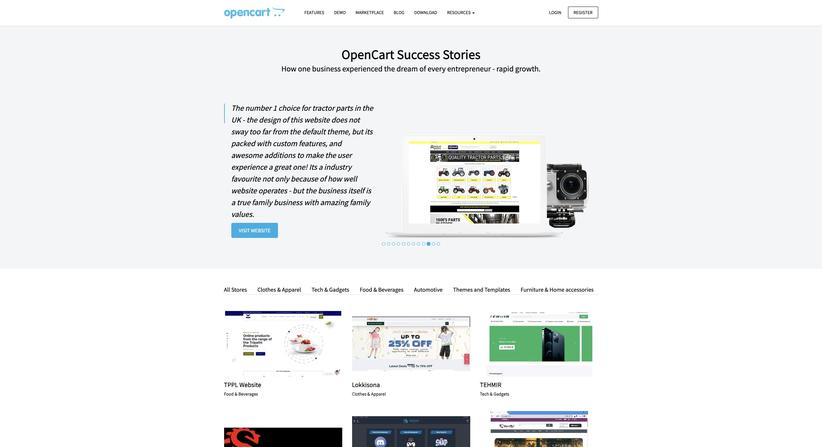 Task type: vqa. For each thing, say whether or not it's contained in the screenshot.
Free
no



Task type: locate. For each thing, give the bounding box(es) containing it.
website
[[251, 227, 271, 234], [239, 381, 261, 389]]

view for lokkisona
[[393, 341, 405, 347]]

furniture & home accessories
[[521, 286, 594, 294]]

1 horizontal spatial of
[[320, 174, 326, 184]]

0 vertical spatial not
[[349, 115, 360, 125]]

business down "operates"
[[274, 198, 302, 208]]

- right uk
[[242, 115, 245, 125]]

1 horizontal spatial clothes
[[352, 391, 366, 397]]

1 horizontal spatial but
[[352, 127, 363, 137]]

0 vertical spatial website
[[304, 115, 330, 125]]

blog link
[[389, 7, 409, 18]]

but
[[352, 127, 363, 137], [293, 186, 304, 196]]

tppl
[[224, 381, 238, 389]]

0 horizontal spatial gadgets
[[329, 286, 349, 294]]

2 vertical spatial of
[[320, 174, 326, 184]]

website right visit
[[251, 227, 271, 234]]

furniture & home accessories link
[[516, 286, 594, 295]]

2 horizontal spatial a
[[319, 162, 323, 172]]

make
[[305, 150, 324, 160]]

0 vertical spatial -
[[492, 64, 495, 74]]

view project link for tehmir
[[521, 341, 557, 348]]

opencart - showcase image
[[224, 7, 285, 19]]

0 horizontal spatial clothes
[[257, 286, 276, 294]]

1 horizontal spatial not
[[349, 115, 360, 125]]

-
[[492, 64, 495, 74], [242, 115, 245, 125], [289, 186, 291, 196]]

website inside the tppl website food & beverages
[[239, 381, 261, 389]]

1 vertical spatial gadgets
[[494, 391, 509, 397]]

not down in
[[349, 115, 360, 125]]

1
[[273, 103, 277, 113]]

and
[[329, 138, 342, 149], [474, 286, 483, 294]]

not up "operates"
[[262, 174, 273, 184]]

2 horizontal spatial of
[[419, 64, 426, 74]]

tech & gadgets link
[[307, 286, 354, 295]]

operates
[[258, 186, 287, 196]]

1 horizontal spatial apparel
[[371, 391, 386, 397]]

website
[[304, 115, 330, 125], [231, 186, 257, 196]]

of left how
[[320, 174, 326, 184]]

themes and templates
[[453, 286, 510, 294]]

clothes down lokkisona
[[352, 391, 366, 397]]

the left dream on the top of the page
[[384, 64, 395, 74]]

but down 'because'
[[293, 186, 304, 196]]

and right themes
[[474, 286, 483, 294]]

1 horizontal spatial beverages
[[378, 286, 404, 294]]

success
[[397, 46, 440, 63]]

a left great
[[269, 162, 273, 172]]

website up "default"
[[304, 115, 330, 125]]

graor game bots image
[[352, 411, 470, 448]]

food & beverages
[[360, 286, 404, 294]]

features
[[304, 10, 324, 15]]

marketplace link
[[351, 7, 389, 18]]

1 horizontal spatial tech
[[480, 391, 489, 397]]

project for tppl website
[[279, 341, 301, 347]]

1 horizontal spatial -
[[289, 186, 291, 196]]

0 horizontal spatial family
[[252, 198, 272, 208]]

with left amazing
[[304, 198, 319, 208]]

visit website link
[[231, 223, 278, 238]]

website up 'true'
[[231, 186, 257, 196]]

tehmir image
[[480, 311, 598, 377]]

with down far
[[257, 138, 271, 149]]

- inside opencart success stories how one business experienced the dream of every entrepreneur - rapid growth.
[[492, 64, 495, 74]]

experienced
[[342, 64, 383, 74]]

family down itself
[[350, 198, 370, 208]]

&
[[277, 286, 281, 294], [324, 286, 328, 294], [373, 286, 377, 294], [545, 286, 548, 294], [235, 391, 237, 397], [367, 391, 370, 397], [490, 391, 493, 397]]

because
[[291, 174, 318, 184]]

1 vertical spatial apparel
[[371, 391, 386, 397]]

0 vertical spatial and
[[329, 138, 342, 149]]

1 horizontal spatial gadgets
[[494, 391, 509, 397]]

1 vertical spatial beverages
[[238, 391, 258, 397]]

0 horizontal spatial -
[[242, 115, 245, 125]]

does
[[331, 115, 347, 125]]

and down theme,
[[329, 138, 342, 149]]

food inside the tppl website food & beverages
[[224, 391, 234, 397]]

but left its
[[352, 127, 363, 137]]

view project for tppl website
[[265, 341, 301, 347]]

project for lokkisona
[[407, 341, 429, 347]]

family down "operates"
[[252, 198, 272, 208]]

- down "only"
[[289, 186, 291, 196]]

view project
[[265, 341, 301, 347], [393, 341, 429, 347], [521, 341, 557, 347], [393, 441, 429, 447], [521, 441, 557, 447]]

the up too
[[246, 115, 257, 125]]

family
[[252, 198, 272, 208], [350, 198, 370, 208]]

0 vertical spatial but
[[352, 127, 363, 137]]

beverages
[[378, 286, 404, 294], [238, 391, 258, 397]]

of left every
[[419, 64, 426, 74]]

view for tehmir
[[521, 341, 533, 347]]

values.
[[231, 209, 254, 219]]

0 vertical spatial clothes
[[257, 286, 276, 294]]

website for visit
[[251, 227, 271, 234]]

parts
[[336, 103, 353, 113]]

clothes right stores
[[257, 286, 276, 294]]

a left 'true'
[[231, 198, 235, 208]]

0 horizontal spatial but
[[293, 186, 304, 196]]

1 vertical spatial tech
[[480, 391, 489, 397]]

0 horizontal spatial and
[[329, 138, 342, 149]]

website right tppl
[[239, 381, 261, 389]]

of left this
[[282, 115, 289, 125]]

its
[[309, 162, 317, 172]]

clothes
[[257, 286, 276, 294], [352, 391, 366, 397]]

1 vertical spatial website
[[231, 186, 257, 196]]

1 horizontal spatial a
[[269, 162, 273, 172]]

1 vertical spatial website
[[239, 381, 261, 389]]

clothes & apparel
[[257, 286, 301, 294]]

1 horizontal spatial with
[[304, 198, 319, 208]]

0 vertical spatial gadgets
[[329, 286, 349, 294]]

a
[[269, 162, 273, 172], [319, 162, 323, 172], [231, 198, 235, 208]]

login link
[[544, 6, 567, 18]]

stores
[[231, 286, 247, 294]]

a right its
[[319, 162, 323, 172]]

business up amazing
[[318, 186, 347, 196]]

1 horizontal spatial family
[[350, 198, 370, 208]]

1 vertical spatial -
[[242, 115, 245, 125]]

download
[[414, 10, 437, 15]]

1 vertical spatial clothes
[[352, 391, 366, 397]]

0 horizontal spatial tech
[[312, 286, 323, 294]]

business right one
[[312, 64, 341, 74]]

the number 1 choice for tractor parts in the uk - the design of this website does not sway too far from the default theme, but its packed with custom features, and awesome additions to make the user experience a great one! its a industry favourite not only because of how well website operates - but the business itself is a true family business with amazing family values.
[[231, 103, 373, 219]]

apparel
[[282, 286, 301, 294], [371, 391, 386, 397]]

features link
[[299, 7, 329, 18]]

- left rapid
[[492, 64, 495, 74]]

favourite
[[231, 174, 261, 184]]

the
[[384, 64, 395, 74], [362, 103, 373, 113], [246, 115, 257, 125], [290, 127, 301, 137], [325, 150, 336, 160], [306, 186, 316, 196]]

project
[[279, 341, 301, 347], [407, 341, 429, 347], [535, 341, 557, 347], [407, 441, 429, 447], [535, 441, 557, 447]]

0 vertical spatial tech
[[312, 286, 323, 294]]

demo
[[334, 10, 346, 15]]

food
[[360, 286, 372, 294], [224, 391, 234, 397]]

tractor
[[312, 103, 334, 113]]

sway
[[231, 127, 248, 137]]

0 horizontal spatial food
[[224, 391, 234, 397]]

choice
[[278, 103, 300, 113]]

the down this
[[290, 127, 301, 137]]

default
[[302, 127, 326, 137]]

this
[[290, 115, 303, 125]]

growth.
[[515, 64, 541, 74]]

1 vertical spatial but
[[293, 186, 304, 196]]

1 vertical spatial and
[[474, 286, 483, 294]]

1 vertical spatial not
[[262, 174, 273, 184]]

custom
[[273, 138, 297, 149]]

opencart success stories how one business experienced the dream of every entrepreneur - rapid growth.
[[281, 46, 541, 74]]

business
[[312, 64, 341, 74], [318, 186, 347, 196], [274, 198, 302, 208]]

gadgets
[[329, 286, 349, 294], [494, 391, 509, 397]]

0 horizontal spatial of
[[282, 115, 289, 125]]

mi cienaga shop image
[[480, 411, 598, 448]]

& inside tehmir tech & gadgets
[[490, 391, 493, 397]]

well
[[343, 174, 357, 184]]

the right in
[[362, 103, 373, 113]]

1 vertical spatial food
[[224, 391, 234, 397]]

of inside opencart success stories how one business experienced the dream of every entrepreneur - rapid growth.
[[419, 64, 426, 74]]

beverages inside the tppl website food & beverages
[[238, 391, 258, 397]]

accessories
[[566, 286, 594, 294]]

2 horizontal spatial -
[[492, 64, 495, 74]]

0 vertical spatial of
[[419, 64, 426, 74]]

with
[[257, 138, 271, 149], [304, 198, 319, 208]]

1 vertical spatial of
[[282, 115, 289, 125]]

tech
[[312, 286, 323, 294], [480, 391, 489, 397]]

not
[[349, 115, 360, 125], [262, 174, 273, 184]]

0 horizontal spatial with
[[257, 138, 271, 149]]

one!
[[293, 162, 307, 172]]

business inside opencart success stories how one business experienced the dream of every entrepreneur - rapid growth.
[[312, 64, 341, 74]]

0 vertical spatial business
[[312, 64, 341, 74]]

0 horizontal spatial beverages
[[238, 391, 258, 397]]

0 vertical spatial food
[[360, 286, 372, 294]]

2 vertical spatial business
[[274, 198, 302, 208]]

of
[[419, 64, 426, 74], [282, 115, 289, 125], [320, 174, 326, 184]]

1 horizontal spatial and
[[474, 286, 483, 294]]

marketplace
[[356, 10, 384, 15]]

view project for tehmir
[[521, 341, 557, 347]]

0 vertical spatial apparel
[[282, 286, 301, 294]]

0 vertical spatial website
[[251, 227, 271, 234]]



Task type: describe. For each thing, give the bounding box(es) containing it.
tech & gadgets
[[312, 286, 349, 294]]

& inside the tppl website food & beverages
[[235, 391, 237, 397]]

amazing
[[320, 198, 348, 208]]

download link
[[409, 7, 442, 18]]

only
[[275, 174, 289, 184]]

in
[[354, 103, 361, 113]]

food & beverages link
[[355, 286, 408, 295]]

all stores link
[[224, 286, 252, 295]]

rapid
[[497, 64, 514, 74]]

the down 'because'
[[306, 186, 316, 196]]

clothes inside 'lokkisona clothes & apparel'
[[352, 391, 366, 397]]

every
[[428, 64, 446, 74]]

resources link
[[442, 7, 480, 18]]

apparel inside 'lokkisona clothes & apparel'
[[371, 391, 386, 397]]

lokkisona
[[352, 381, 380, 389]]

and inside the number 1 choice for tractor parts in the uk - the design of this website does not sway too far from the default theme, but its packed with custom features, and awesome additions to make the user experience a great one! its a industry favourite not only because of how well website operates - but the business itself is a true family business with amazing family values.
[[329, 138, 342, 149]]

visit
[[239, 227, 250, 234]]

theme,
[[327, 127, 350, 137]]

tppl website food & beverages
[[224, 381, 261, 397]]

clothes & apparel link
[[253, 286, 306, 295]]

great
[[274, 162, 291, 172]]

themes and templates link
[[448, 286, 515, 295]]

opencart
[[342, 46, 394, 63]]

lokkisona clothes & apparel
[[352, 381, 386, 397]]

0 vertical spatial with
[[257, 138, 271, 149]]

0 horizontal spatial apparel
[[282, 286, 301, 294]]

the
[[231, 103, 244, 113]]

features,
[[299, 138, 327, 149]]

automotive
[[414, 286, 443, 294]]

register link
[[568, 6, 598, 18]]

additions
[[264, 150, 295, 160]]

awesome
[[231, 150, 263, 160]]

too
[[249, 127, 260, 137]]

gadgets inside tehmir tech & gadgets
[[494, 391, 509, 397]]

visit website
[[239, 227, 271, 234]]

furniture
[[521, 286, 544, 294]]

the inside opencart success stories how one business experienced the dream of every entrepreneur - rapid growth.
[[384, 64, 395, 74]]

view project link for lokkisona
[[393, 341, 429, 348]]

0 horizontal spatial a
[[231, 198, 235, 208]]

fair parts image
[[224, 411, 342, 448]]

view for tppl website
[[265, 341, 277, 347]]

itself
[[348, 186, 364, 196]]

1 horizontal spatial website
[[304, 115, 330, 125]]

lokkisona image
[[352, 311, 470, 377]]

tppl website image
[[224, 311, 342, 377]]

the up industry
[[325, 150, 336, 160]]

design
[[259, 115, 281, 125]]

one
[[298, 64, 311, 74]]

its
[[365, 127, 373, 137]]

is
[[366, 186, 371, 196]]

how
[[328, 174, 342, 184]]

for
[[301, 103, 311, 113]]

resources
[[447, 10, 472, 15]]

1 vertical spatial with
[[304, 198, 319, 208]]

blog
[[394, 10, 404, 15]]

automotive link
[[409, 286, 448, 295]]

0 vertical spatial beverages
[[378, 286, 404, 294]]

1 horizontal spatial food
[[360, 286, 372, 294]]

demo link
[[329, 7, 351, 18]]

number
[[245, 103, 271, 113]]

how
[[281, 64, 296, 74]]

tech inside tehmir tech & gadgets
[[480, 391, 489, 397]]

industry
[[324, 162, 351, 172]]

login
[[549, 9, 561, 15]]

far
[[262, 127, 271, 137]]

all stores
[[224, 286, 247, 294]]

register
[[574, 9, 593, 15]]

and inside themes and templates "link"
[[474, 286, 483, 294]]

tehmir tech & gadgets
[[480, 381, 509, 397]]

tehmir
[[480, 381, 501, 389]]

1 family from the left
[[252, 198, 272, 208]]

view project for lokkisona
[[393, 341, 429, 347]]

stories
[[443, 46, 481, 63]]

to
[[297, 150, 304, 160]]

home
[[550, 286, 564, 294]]

0 horizontal spatial not
[[262, 174, 273, 184]]

2 vertical spatial -
[[289, 186, 291, 196]]

website for tppl
[[239, 381, 261, 389]]

1 vertical spatial business
[[318, 186, 347, 196]]

view project link for tppl website
[[265, 341, 301, 348]]

packed
[[231, 138, 255, 149]]

uk
[[231, 115, 241, 125]]

all
[[224, 286, 230, 294]]

entrepreneur
[[447, 64, 491, 74]]

true
[[237, 198, 250, 208]]

project for tehmir
[[535, 341, 557, 347]]

templates
[[485, 286, 510, 294]]

& inside "link"
[[545, 286, 548, 294]]

experience
[[231, 162, 267, 172]]

& inside 'lokkisona clothes & apparel'
[[367, 391, 370, 397]]

dream
[[397, 64, 418, 74]]

themes
[[453, 286, 473, 294]]

from
[[272, 127, 288, 137]]

0 horizontal spatial website
[[231, 186, 257, 196]]

2 family from the left
[[350, 198, 370, 208]]



